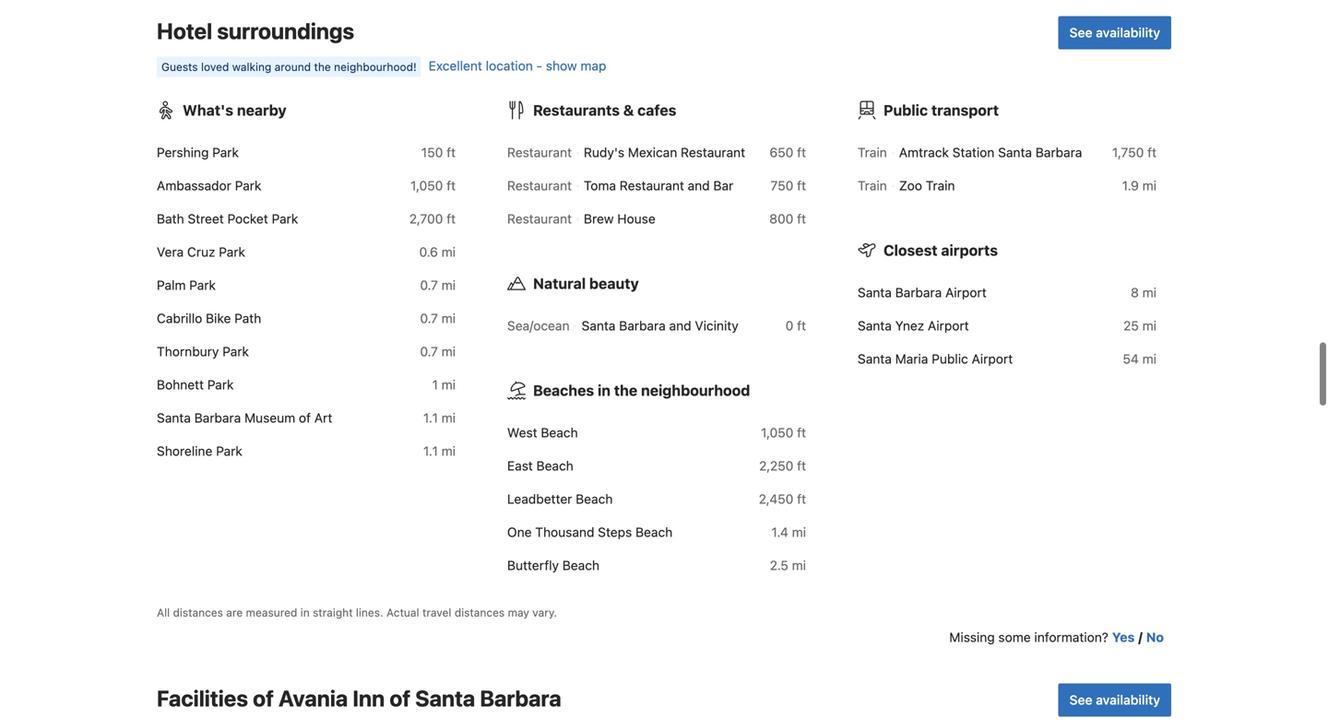 Task type: locate. For each thing, give the bounding box(es) containing it.
santa for santa ynez airport
[[858, 318, 892, 333]]

map
[[581, 58, 606, 73]]

150
[[421, 145, 443, 160]]

barbara up shoreline park
[[194, 411, 241, 426]]

in
[[598, 382, 611, 399], [300, 607, 310, 619]]

ft right 2,700
[[447, 211, 456, 226]]

of left avania
[[253, 686, 274, 712]]

2,450
[[759, 492, 794, 507]]

2 1.1 mi from the top
[[423, 444, 456, 459]]

santa for santa barbara and vicinity
[[582, 318, 616, 333]]

2 0.7 from the top
[[420, 311, 438, 326]]

ft right 0
[[797, 318, 806, 333]]

1 vertical spatial 1.1 mi
[[423, 444, 456, 459]]

mi for santa barbara museum of art
[[442, 411, 456, 426]]

park up pocket
[[235, 178, 261, 193]]

ft down 150 ft
[[447, 178, 456, 193]]

and
[[688, 178, 710, 193], [669, 318, 691, 333]]

the right 'around'
[[314, 60, 331, 73]]

beach up one thousand steps beach
[[576, 492, 613, 507]]

restaurant left the toma
[[507, 178, 572, 193]]

ynez
[[895, 318, 924, 333]]

1 1.1 from the top
[[423, 411, 438, 426]]

leadbetter beach
[[507, 492, 613, 507]]

750
[[771, 178, 794, 193]]

0 vertical spatial 0.7 mi
[[420, 278, 456, 293]]

restaurant down 'restaurants'
[[507, 145, 572, 160]]

distances right all
[[173, 607, 223, 619]]

airport right "maria"
[[972, 351, 1013, 367]]

2 distances from the left
[[455, 607, 505, 619]]

2 0.7 mi from the top
[[420, 311, 456, 326]]

0 vertical spatial airport
[[946, 285, 987, 300]]

1 availability from the top
[[1096, 25, 1160, 40]]

beach right the west
[[541, 425, 578, 440]]

distances left the may
[[455, 607, 505, 619]]

availability for facilities of avania inn of santa barbara
[[1096, 693, 1160, 708]]

public up amtrack
[[884, 101, 928, 119]]

park down 'path'
[[223, 344, 249, 359]]

1 vertical spatial airport
[[928, 318, 969, 333]]

santa up santa ynez airport in the right top of the page
[[858, 285, 892, 300]]

0 vertical spatial 0.7
[[420, 278, 438, 293]]

of left art
[[299, 411, 311, 426]]

3 0.7 mi from the top
[[420, 344, 456, 359]]

1 vertical spatial 0.7 mi
[[420, 311, 456, 326]]

beach up leadbetter beach
[[536, 458, 574, 474]]

2 see from the top
[[1070, 693, 1093, 708]]

brew house
[[584, 211, 656, 226]]

travel
[[422, 607, 451, 619]]

bar
[[713, 178, 734, 193]]

bohnett
[[157, 377, 204, 393]]

restaurants & cafes
[[533, 101, 677, 119]]

ft right 2,250
[[797, 458, 806, 474]]

museum
[[244, 411, 295, 426]]

1 vertical spatial the
[[614, 382, 638, 399]]

mi for bohnett park
[[442, 377, 456, 393]]

in left the straight
[[300, 607, 310, 619]]

measured
[[246, 607, 297, 619]]

0 vertical spatial in
[[598, 382, 611, 399]]

airport up santa maria public airport
[[928, 318, 969, 333]]

barbara up santa ynez airport in the right top of the page
[[895, 285, 942, 300]]

public right "maria"
[[932, 351, 968, 367]]

restaurant up "bar"
[[681, 145, 745, 160]]

santa down natural beauty
[[582, 318, 616, 333]]

park for shoreline park
[[216, 444, 242, 459]]

santa right inn on the bottom of page
[[415, 686, 475, 712]]

2 see availability from the top
[[1070, 693, 1160, 708]]

and left vicinity on the right top of the page
[[669, 318, 691, 333]]

steps
[[598, 525, 632, 540]]

santa left "maria"
[[858, 351, 892, 367]]

park down santa barbara museum of art
[[216, 444, 242, 459]]

0 vertical spatial 1.1
[[423, 411, 438, 426]]

1 vertical spatial public
[[932, 351, 968, 367]]

2 1.1 from the top
[[423, 444, 438, 459]]

ft right "150" on the top left of page
[[447, 145, 456, 160]]

barbara
[[1036, 145, 1082, 160], [895, 285, 942, 300], [619, 318, 666, 333], [194, 411, 241, 426], [480, 686, 561, 712]]

natural
[[533, 275, 586, 292]]

1 0.7 from the top
[[420, 278, 438, 293]]

1 1.1 mi from the top
[[423, 411, 456, 426]]

1 vertical spatial in
[[300, 607, 310, 619]]

street
[[188, 211, 224, 226]]

transport
[[932, 101, 999, 119]]

beach right steps
[[636, 525, 673, 540]]

thornbury park
[[157, 344, 249, 359]]

1 vertical spatial see availability button
[[1059, 684, 1171, 717]]

0 horizontal spatial distances
[[173, 607, 223, 619]]

santa for santa maria public airport
[[858, 351, 892, 367]]

0 vertical spatial see availability button
[[1059, 16, 1171, 49]]

house
[[617, 211, 656, 226]]

1 horizontal spatial public
[[932, 351, 968, 367]]

1,050 up 2,250
[[761, 425, 794, 440]]

800
[[770, 211, 794, 226]]

mi for thornbury park
[[442, 344, 456, 359]]

0.6 mi
[[419, 244, 456, 260]]

0 vertical spatial public
[[884, 101, 928, 119]]

1 vertical spatial 1,050
[[761, 425, 794, 440]]

1 see from the top
[[1070, 25, 1093, 40]]

excellent location - show map
[[429, 58, 606, 73]]

neighbourhood
[[641, 382, 750, 399]]

1 vertical spatial and
[[669, 318, 691, 333]]

1,050 ft for west beach
[[761, 425, 806, 440]]

park right "palm"
[[189, 278, 216, 293]]

public
[[884, 101, 928, 119], [932, 351, 968, 367]]

east beach
[[507, 458, 574, 474]]

guests
[[161, 60, 198, 73]]

of
[[299, 411, 311, 426], [253, 686, 274, 712], [390, 686, 411, 712]]

ambassador
[[157, 178, 231, 193]]

0.7 mi for thornbury park
[[420, 344, 456, 359]]

1 horizontal spatial 1,050 ft
[[761, 425, 806, 440]]

2 see availability button from the top
[[1059, 684, 1171, 717]]

see availability for facilities of avania inn of santa barbara
[[1070, 693, 1160, 708]]

and left "bar"
[[688, 178, 710, 193]]

0 vertical spatial 1,050
[[411, 178, 443, 193]]

0
[[786, 318, 794, 333]]

2,250 ft
[[759, 458, 806, 474]]

0 vertical spatial and
[[688, 178, 710, 193]]

2 vertical spatial airport
[[972, 351, 1013, 367]]

barbara down the beauty
[[619, 318, 666, 333]]

0 horizontal spatial 1,050
[[411, 178, 443, 193]]

1 see availability from the top
[[1070, 25, 1160, 40]]

0 vertical spatial see
[[1070, 25, 1093, 40]]

and for 650 ft
[[688, 178, 710, 193]]

1,050 ft up 2,700 ft
[[411, 178, 456, 193]]

1 vertical spatial availability
[[1096, 693, 1160, 708]]

see availability for hotel surroundings
[[1070, 25, 1160, 40]]

beach for leadbetter beach
[[576, 492, 613, 507]]

0 horizontal spatial 1,050 ft
[[411, 178, 456, 193]]

park right cruz
[[219, 244, 245, 260]]

cruz
[[187, 244, 215, 260]]

2 vertical spatial 0.7 mi
[[420, 344, 456, 359]]

800 ft
[[770, 211, 806, 226]]

0.7 for thornbury park
[[420, 344, 438, 359]]

1 0.7 mi from the top
[[420, 278, 456, 293]]

1 vertical spatial 0.7
[[420, 311, 438, 326]]

1 mi
[[432, 377, 456, 393]]

may
[[508, 607, 529, 619]]

some
[[999, 630, 1031, 645]]

ft up 2,250 ft
[[797, 425, 806, 440]]

2 availability from the top
[[1096, 693, 1160, 708]]

what's nearby
[[183, 101, 287, 119]]

0.7 mi for palm park
[[420, 278, 456, 293]]

pocket
[[227, 211, 268, 226]]

distances
[[173, 607, 223, 619], [455, 607, 505, 619]]

2,250
[[759, 458, 794, 474]]

ft
[[447, 145, 456, 160], [797, 145, 806, 160], [1148, 145, 1157, 160], [447, 178, 456, 193], [797, 178, 806, 193], [447, 211, 456, 226], [797, 211, 806, 226], [797, 318, 806, 333], [797, 425, 806, 440], [797, 458, 806, 474], [797, 492, 806, 507]]

1 vertical spatial 1,050 ft
[[761, 425, 806, 440]]

0 vertical spatial 1.1 mi
[[423, 411, 456, 426]]

santa for santa barbara airport
[[858, 285, 892, 300]]

rudy's mexican restaurant
[[584, 145, 745, 160]]

of right inn on the bottom of page
[[390, 686, 411, 712]]

mi for santa ynez airport
[[1143, 318, 1157, 333]]

see availability button for hotel surroundings
[[1059, 16, 1171, 49]]

mi for cabrillo bike path
[[442, 311, 456, 326]]

airport for santa ynez airport
[[928, 318, 969, 333]]

santa barbara museum of art
[[157, 411, 332, 426]]

1.4
[[772, 525, 789, 540]]

1,050
[[411, 178, 443, 193], [761, 425, 794, 440]]

1,050 up 2,700
[[411, 178, 443, 193]]

bohnett park
[[157, 377, 234, 393]]

beach for butterfly beach
[[563, 558, 600, 573]]

actual
[[386, 607, 419, 619]]

beach down one thousand steps beach
[[563, 558, 600, 573]]

2 vertical spatial 0.7
[[420, 344, 438, 359]]

1.1
[[423, 411, 438, 426], [423, 444, 438, 459]]

santa
[[998, 145, 1032, 160], [858, 285, 892, 300], [582, 318, 616, 333], [858, 318, 892, 333], [858, 351, 892, 367], [157, 411, 191, 426], [415, 686, 475, 712]]

mi for vera cruz park
[[442, 244, 456, 260]]

/
[[1139, 630, 1143, 645]]

25 mi
[[1124, 318, 1157, 333]]

station
[[953, 145, 995, 160]]

1 horizontal spatial 1,050
[[761, 425, 794, 440]]

0 vertical spatial 1,050 ft
[[411, 178, 456, 193]]

santa for santa barbara museum of art
[[157, 411, 191, 426]]

amtrack station santa barbara
[[899, 145, 1082, 160]]

0.7 mi for cabrillo bike path
[[420, 311, 456, 326]]

santa down bohnett
[[157, 411, 191, 426]]

3 0.7 from the top
[[420, 344, 438, 359]]

barbara left 1,750
[[1036, 145, 1082, 160]]

airports
[[941, 242, 998, 259]]

restaurant
[[507, 145, 572, 160], [681, 145, 745, 160], [507, 178, 572, 193], [620, 178, 684, 193], [507, 211, 572, 226]]

ambassador park
[[157, 178, 261, 193]]

beauty
[[589, 275, 639, 292]]

train left zoo
[[858, 178, 887, 193]]

1,050 for beach
[[761, 425, 794, 440]]

1 see availability button from the top
[[1059, 16, 1171, 49]]

barbara for santa barbara and vicinity
[[619, 318, 666, 333]]

train left amtrack
[[858, 145, 887, 160]]

8
[[1131, 285, 1139, 300]]

excellent
[[429, 58, 482, 73]]

mi for butterfly beach
[[792, 558, 806, 573]]

santa left ynez
[[858, 318, 892, 333]]

150 ft
[[421, 145, 456, 160]]

0 vertical spatial see availability
[[1070, 25, 1160, 40]]

palm park
[[157, 278, 216, 293]]

airport down airports
[[946, 285, 987, 300]]

0.7 for palm park
[[420, 278, 438, 293]]

restaurant left brew
[[507, 211, 572, 226]]

0 horizontal spatial public
[[884, 101, 928, 119]]

the right beaches
[[614, 382, 638, 399]]

bike
[[206, 311, 231, 326]]

1.9
[[1122, 178, 1139, 193]]

see availability button
[[1059, 16, 1171, 49], [1059, 684, 1171, 717]]

54
[[1123, 351, 1139, 367]]

beach
[[541, 425, 578, 440], [536, 458, 574, 474], [576, 492, 613, 507], [636, 525, 673, 540], [563, 558, 600, 573]]

show
[[546, 58, 577, 73]]

0 horizontal spatial the
[[314, 60, 331, 73]]

1 horizontal spatial distances
[[455, 607, 505, 619]]

in right beaches
[[598, 382, 611, 399]]

1 vertical spatial see availability
[[1070, 693, 1160, 708]]

1,050 ft up 2,250 ft
[[761, 425, 806, 440]]

park up ambassador park
[[212, 145, 239, 160]]

hotel
[[157, 18, 212, 44]]

mi
[[1143, 178, 1157, 193], [442, 244, 456, 260], [442, 278, 456, 293], [1143, 285, 1157, 300], [442, 311, 456, 326], [1143, 318, 1157, 333], [442, 344, 456, 359], [1143, 351, 1157, 367], [442, 377, 456, 393], [442, 411, 456, 426], [442, 444, 456, 459], [792, 525, 806, 540], [792, 558, 806, 573]]

1 vertical spatial see
[[1070, 693, 1093, 708]]

1 horizontal spatial in
[[598, 382, 611, 399]]

0 vertical spatial availability
[[1096, 25, 1160, 40]]

1 vertical spatial 1.1
[[423, 444, 438, 459]]

park down thornbury park
[[207, 377, 234, 393]]



Task type: vqa. For each thing, say whether or not it's contained in the screenshot.


Task type: describe. For each thing, give the bounding box(es) containing it.
thornbury
[[157, 344, 219, 359]]

54 mi
[[1123, 351, 1157, 367]]

0 horizontal spatial of
[[253, 686, 274, 712]]

one
[[507, 525, 532, 540]]

barbara down the may
[[480, 686, 561, 712]]

location
[[486, 58, 533, 73]]

no button
[[1146, 629, 1164, 647]]

park for palm park
[[189, 278, 216, 293]]

1.1 mi for shoreline park
[[423, 444, 456, 459]]

2.5 mi
[[770, 558, 806, 573]]

1,750
[[1112, 145, 1144, 160]]

missing
[[950, 630, 995, 645]]

1.1 for santa barbara museum of art
[[423, 411, 438, 426]]

1,750 ft
[[1112, 145, 1157, 160]]

mi for palm park
[[442, 278, 456, 293]]

yes
[[1112, 630, 1135, 645]]

bath street pocket park
[[157, 211, 298, 226]]

loved
[[201, 60, 229, 73]]

train for amtrack station santa barbara
[[858, 145, 887, 160]]

restaurant for toma restaurant and bar
[[507, 178, 572, 193]]

all
[[157, 607, 170, 619]]

hotel surroundings
[[157, 18, 354, 44]]

-
[[536, 58, 542, 73]]

1 horizontal spatial of
[[299, 411, 311, 426]]

west
[[507, 425, 537, 440]]

butterfly
[[507, 558, 559, 573]]

santa right station
[[998, 145, 1032, 160]]

east
[[507, 458, 533, 474]]

information?
[[1034, 630, 1109, 645]]

surroundings
[[217, 18, 354, 44]]

ft right 750
[[797, 178, 806, 193]]

1 distances from the left
[[173, 607, 223, 619]]

neighbourhood!
[[334, 60, 417, 73]]

barbara for santa barbara museum of art
[[194, 411, 241, 426]]

public transport
[[884, 101, 999, 119]]

park right pocket
[[272, 211, 298, 226]]

thousand
[[535, 525, 594, 540]]

ft right 800
[[797, 211, 806, 226]]

toma
[[584, 178, 616, 193]]

rudy's
[[584, 145, 625, 160]]

0 horizontal spatial in
[[300, 607, 310, 619]]

restaurant down mexican
[[620, 178, 684, 193]]

art
[[314, 411, 332, 426]]

restaurant for brew house
[[507, 211, 572, 226]]

650
[[770, 145, 794, 160]]

1,050 ft for ambassador park
[[411, 178, 456, 193]]

650 ft
[[770, 145, 806, 160]]

see for facilities of avania inn of santa barbara
[[1070, 693, 1093, 708]]

are
[[226, 607, 243, 619]]

availability for hotel surroundings
[[1096, 25, 1160, 40]]

sea/ocean
[[507, 318, 570, 333]]

0.6
[[419, 244, 438, 260]]

cabrillo bike path
[[157, 311, 261, 326]]

ft right 2,450
[[797, 492, 806, 507]]

natural beauty
[[533, 275, 639, 292]]

park for thornbury park
[[223, 344, 249, 359]]

no
[[1146, 630, 1164, 645]]

mi for santa maria public airport
[[1143, 351, 1157, 367]]

ft right 1,750
[[1148, 145, 1157, 160]]

santa barbara airport
[[858, 285, 987, 300]]

shoreline park
[[157, 444, 242, 459]]

see availability button for facilities of avania inn of santa barbara
[[1059, 684, 1171, 717]]

excellent location - show map link
[[429, 58, 606, 73]]

8 mi
[[1131, 285, 1157, 300]]

0.7 for cabrillo bike path
[[420, 311, 438, 326]]

train for zoo train
[[858, 178, 887, 193]]

facilities of avania inn of santa barbara
[[157, 686, 561, 712]]

750 ft
[[771, 178, 806, 193]]

restaurant for rudy's mexican restaurant
[[507, 145, 572, 160]]

guests loved walking around the neighbourhood!
[[161, 60, 417, 73]]

santa barbara and vicinity
[[582, 318, 739, 333]]

ft right 650
[[797, 145, 806, 160]]

cabrillo
[[157, 311, 202, 326]]

1,050 for park
[[411, 178, 443, 193]]

inn
[[353, 686, 385, 712]]

beach for east beach
[[536, 458, 574, 474]]

2,700
[[409, 211, 443, 226]]

2 horizontal spatial of
[[390, 686, 411, 712]]

facilities
[[157, 686, 248, 712]]

1.1 mi for santa barbara museum of art
[[423, 411, 456, 426]]

1.1 for shoreline park
[[423, 444, 438, 459]]

closest airports
[[884, 242, 998, 259]]

see for hotel surroundings
[[1070, 25, 1093, 40]]

beach for west beach
[[541, 425, 578, 440]]

0 vertical spatial the
[[314, 60, 331, 73]]

1
[[432, 377, 438, 393]]

pershing park
[[157, 145, 239, 160]]

path
[[234, 311, 261, 326]]

25
[[1124, 318, 1139, 333]]

shoreline
[[157, 444, 213, 459]]

1.9 mi
[[1122, 178, 1157, 193]]

missing some information? yes / no
[[950, 630, 1164, 645]]

and for natural beauty
[[669, 318, 691, 333]]

mexican
[[628, 145, 677, 160]]

mi for one thousand steps beach
[[792, 525, 806, 540]]

mi for santa barbara airport
[[1143, 285, 1157, 300]]

park for bohnett park
[[207, 377, 234, 393]]

vera
[[157, 244, 184, 260]]

beaches
[[533, 382, 594, 399]]

2.5
[[770, 558, 789, 573]]

park for pershing park
[[212, 145, 239, 160]]

train right zoo
[[926, 178, 955, 193]]

closest
[[884, 242, 938, 259]]

mi for shoreline park
[[442, 444, 456, 459]]

all distances are measured in straight lines. actual travel distances may vary.
[[157, 607, 557, 619]]

barbara for santa barbara airport
[[895, 285, 942, 300]]

brew
[[584, 211, 614, 226]]

pershing
[[157, 145, 209, 160]]

west beach
[[507, 425, 578, 440]]

maria
[[895, 351, 928, 367]]

yes button
[[1112, 629, 1135, 647]]

walking
[[232, 60, 271, 73]]

one thousand steps beach
[[507, 525, 673, 540]]

restaurants
[[533, 101, 620, 119]]

around
[[275, 60, 311, 73]]

santa maria public airport
[[858, 351, 1013, 367]]

palm
[[157, 278, 186, 293]]

park for ambassador park
[[235, 178, 261, 193]]

nearby
[[237, 101, 287, 119]]

1 horizontal spatial the
[[614, 382, 638, 399]]

airport for santa barbara airport
[[946, 285, 987, 300]]



